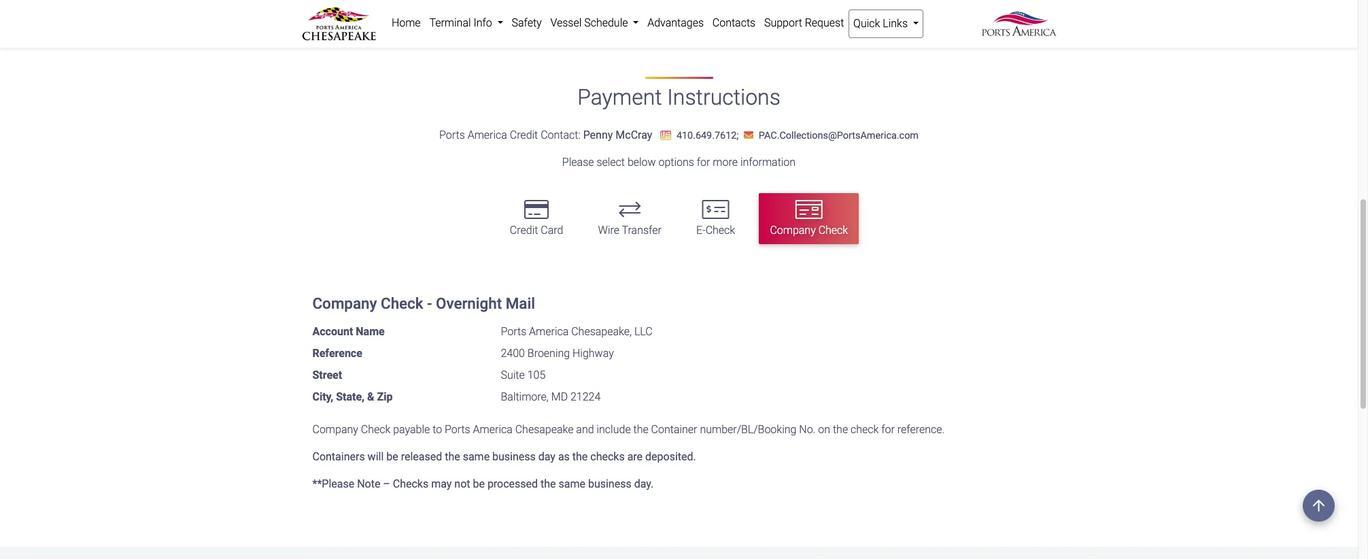 Task type: locate. For each thing, give the bounding box(es) containing it.
0 horizontal spatial same
[[463, 450, 490, 463]]

safety link
[[508, 10, 546, 37]]

include
[[597, 423, 631, 436]]

wire transfer link
[[588, 193, 673, 245]]

credit inside tab list
[[510, 224, 538, 237]]

containers
[[313, 450, 365, 463]]

go to top image
[[1304, 490, 1336, 522]]

business up processed
[[493, 450, 536, 463]]

quick links
[[854, 17, 911, 30]]

1 vertical spatial same
[[559, 478, 586, 490]]

pac.collections@portsamerica.com link
[[742, 130, 919, 141]]

2400
[[501, 347, 525, 360]]

the left above at the top
[[658, 12, 673, 25]]

same
[[463, 450, 490, 463], [559, 478, 586, 490]]

city,
[[313, 390, 334, 403]]

1 vertical spatial chesapeake
[[516, 423, 574, 436]]

guarantees will no longer be accepted by ports america chesapeake for the above mentioned fees.
[[313, 12, 783, 25]]

&
[[367, 390, 375, 403]]

company inside tab list
[[770, 224, 816, 237]]

info
[[474, 16, 492, 29]]

envelope image
[[744, 130, 754, 140]]

contacts
[[713, 16, 756, 29]]

1 horizontal spatial business
[[588, 478, 632, 490]]

credit left 'card'
[[510, 224, 538, 237]]

0 horizontal spatial business
[[493, 450, 536, 463]]

day.
[[635, 478, 654, 490]]

guarantees
[[313, 12, 367, 25]]

the
[[658, 12, 673, 25], [634, 423, 649, 436], [833, 423, 849, 436], [445, 450, 460, 463], [573, 450, 588, 463], [541, 478, 556, 490]]

0 vertical spatial will
[[370, 12, 386, 25]]

container
[[652, 423, 698, 436]]

day
[[539, 450, 556, 463]]

above
[[675, 12, 704, 25]]

baltimore, md 21224
[[501, 390, 601, 403]]

1 vertical spatial business
[[588, 478, 632, 490]]

advantages link
[[644, 10, 709, 37]]

will left no
[[370, 12, 386, 25]]

credit left "contact:"
[[510, 128, 538, 141]]

0 horizontal spatial for
[[642, 12, 655, 25]]

chesapeake
[[581, 12, 639, 25], [516, 423, 574, 436]]

check
[[706, 224, 736, 237], [819, 224, 849, 237], [381, 295, 424, 312], [361, 423, 391, 436]]

tab list containing credit card
[[302, 187, 1057, 251]]

on
[[819, 423, 831, 436]]

to
[[433, 423, 442, 436]]

1 vertical spatial credit
[[510, 224, 538, 237]]

information
[[741, 156, 796, 169]]

company check - overnight mail
[[313, 295, 535, 312]]

company for company check - overnight mail
[[313, 295, 377, 312]]

suite 105
[[501, 369, 546, 382]]

2 vertical spatial for
[[882, 423, 895, 436]]

business down checks
[[588, 478, 632, 490]]

1 vertical spatial will
[[368, 450, 384, 463]]

vessel schedule link
[[546, 10, 644, 37]]

the up not
[[445, 450, 460, 463]]

pac.collections@portsamerica.com
[[759, 130, 919, 141]]

support request link
[[760, 10, 849, 37]]

request
[[805, 16, 845, 29]]

for right check on the bottom right of page
[[882, 423, 895, 436]]

credit
[[510, 128, 538, 141], [510, 224, 538, 237]]

be
[[435, 12, 447, 25], [387, 450, 398, 463], [473, 478, 485, 490]]

select
[[597, 156, 625, 169]]

the down day on the left of the page
[[541, 478, 556, 490]]

the right include
[[634, 423, 649, 436]]

21224
[[571, 390, 601, 403]]

0 vertical spatial chesapeake
[[581, 12, 639, 25]]

2 vertical spatial company
[[313, 423, 358, 436]]

be right not
[[473, 478, 485, 490]]

checks
[[393, 478, 429, 490]]

be right longer
[[435, 12, 447, 25]]

2 credit from the top
[[510, 224, 538, 237]]

e-check
[[697, 224, 736, 237]]

company check
[[770, 224, 849, 237]]

mentioned
[[707, 12, 758, 25]]

1 horizontal spatial for
[[697, 156, 711, 169]]

card
[[541, 224, 564, 237]]

company
[[770, 224, 816, 237], [313, 295, 377, 312], [313, 423, 358, 436]]

0 vertical spatial company
[[770, 224, 816, 237]]

business
[[493, 450, 536, 463], [588, 478, 632, 490]]

company check link
[[760, 193, 859, 245]]

check for company check
[[819, 224, 849, 237]]

wire
[[598, 224, 620, 237]]

2 horizontal spatial be
[[473, 478, 485, 490]]

1 horizontal spatial be
[[435, 12, 447, 25]]

for
[[642, 12, 655, 25], [697, 156, 711, 169], [882, 423, 895, 436]]

mccray
[[616, 128, 653, 141]]

-
[[427, 295, 432, 312]]

same up **please note – checks may not be processed the same business day.
[[463, 450, 490, 463]]

options
[[659, 156, 695, 169]]

processed
[[488, 478, 538, 490]]

0 horizontal spatial be
[[387, 450, 398, 463]]

released
[[401, 450, 442, 463]]

will for no
[[370, 12, 386, 25]]

transfer
[[622, 224, 662, 237]]

payment instructions
[[578, 85, 781, 110]]

for left above at the top
[[642, 12, 655, 25]]

for left more
[[697, 156, 711, 169]]

1 vertical spatial company
[[313, 295, 377, 312]]

2400 broening highway
[[501, 347, 614, 360]]

will
[[370, 12, 386, 25], [368, 450, 384, 463]]

checks
[[591, 450, 625, 463]]

home
[[392, 16, 421, 29]]

be up –
[[387, 450, 398, 463]]

ports america chesapeake, llc
[[501, 325, 653, 338]]

support
[[765, 16, 803, 29]]

check for e-check
[[706, 224, 736, 237]]

2 horizontal spatial for
[[882, 423, 895, 436]]

overnight
[[436, 295, 502, 312]]

1 horizontal spatial chesapeake
[[581, 12, 639, 25]]

account name
[[313, 325, 385, 338]]

0 vertical spatial credit
[[510, 128, 538, 141]]

company check payable to ports america chesapeake and include the container number/bl/booking no. on the check for reference.
[[313, 423, 945, 436]]

check for company check - overnight mail
[[381, 295, 424, 312]]

will up note
[[368, 450, 384, 463]]

e-check link
[[686, 193, 746, 245]]

check for company check payable to ports america chesapeake and include the container number/bl/booking no. on the check for reference.
[[361, 423, 391, 436]]

links
[[883, 17, 908, 30]]

tab list
[[302, 187, 1057, 251]]

are
[[628, 450, 643, 463]]

quick
[[854, 17, 881, 30]]

contacts link
[[709, 10, 760, 37]]

no
[[388, 12, 400, 25]]

deposited.
[[646, 450, 697, 463]]

accepted
[[450, 12, 494, 25]]

city, state, & zip
[[313, 390, 393, 403]]

0 horizontal spatial chesapeake
[[516, 423, 574, 436]]

same down as
[[559, 478, 586, 490]]

ports
[[510, 12, 536, 25], [440, 128, 465, 141], [501, 325, 527, 338], [445, 423, 471, 436]]



Task type: vqa. For each thing, say whether or not it's contained in the screenshot.
the Seagirt TOS Web Portal link on the right bottom of the page
no



Task type: describe. For each thing, give the bounding box(es) containing it.
schedule
[[585, 16, 628, 29]]

md
[[552, 390, 568, 403]]

ports america credit contact: penny mccray
[[440, 128, 653, 141]]

2 vertical spatial be
[[473, 478, 485, 490]]

penny
[[583, 128, 613, 141]]

broening
[[528, 347, 570, 360]]

1 vertical spatial be
[[387, 450, 398, 463]]

terminal info
[[430, 16, 495, 29]]

will for be
[[368, 450, 384, 463]]

please select below options for more information
[[563, 156, 796, 169]]

0 vertical spatial be
[[435, 12, 447, 25]]

105
[[528, 369, 546, 382]]

by
[[496, 12, 507, 25]]

support request
[[765, 16, 845, 29]]

payable
[[393, 423, 430, 436]]

terminal info link
[[425, 10, 508, 37]]

street
[[313, 369, 342, 382]]

suite
[[501, 369, 525, 382]]

the right as
[[573, 450, 588, 463]]

0 vertical spatial same
[[463, 450, 490, 463]]

the right on
[[833, 423, 849, 436]]

credit card
[[510, 224, 564, 237]]

zip
[[377, 390, 393, 403]]

reference
[[313, 347, 363, 360]]

0 vertical spatial business
[[493, 450, 536, 463]]

chesapeake,
[[572, 325, 632, 338]]

phone office image
[[661, 130, 672, 140]]

name
[[356, 325, 385, 338]]

safety
[[512, 16, 542, 29]]

number/bl/booking
[[700, 423, 797, 436]]

containers will be released the same business day as the checks are deposited.
[[313, 450, 697, 463]]

and
[[577, 423, 594, 436]]

fees.
[[760, 12, 783, 25]]

not
[[455, 478, 470, 490]]

terminal
[[430, 16, 471, 29]]

credit card link
[[499, 193, 574, 245]]

more
[[713, 156, 738, 169]]

account
[[313, 325, 353, 338]]

as
[[559, 450, 570, 463]]

0 vertical spatial for
[[642, 12, 655, 25]]

below
[[628, 156, 656, 169]]

**please note – checks may not be processed the same business day.
[[313, 478, 654, 490]]

410.649.7612; link
[[655, 130, 742, 141]]

reference.
[[898, 423, 945, 436]]

no.
[[800, 423, 816, 436]]

vessel
[[551, 16, 582, 29]]

advantages
[[648, 16, 704, 29]]

state,
[[336, 390, 365, 403]]

1 credit from the top
[[510, 128, 538, 141]]

company for company check payable to ports america chesapeake and include the container number/bl/booking no. on the check for reference.
[[313, 423, 358, 436]]

payment
[[578, 85, 662, 110]]

contact:
[[541, 128, 581, 141]]

may
[[431, 478, 452, 490]]

wire transfer
[[598, 224, 662, 237]]

check
[[851, 423, 879, 436]]

note
[[357, 478, 381, 490]]

company for company check
[[770, 224, 816, 237]]

longer
[[403, 12, 433, 25]]

1 vertical spatial for
[[697, 156, 711, 169]]

vessel schedule
[[551, 16, 631, 29]]

–
[[383, 478, 390, 490]]

1 horizontal spatial same
[[559, 478, 586, 490]]

instructions
[[668, 85, 781, 110]]

410.649.7612;
[[677, 130, 739, 141]]

e-
[[697, 224, 706, 237]]

baltimore,
[[501, 390, 549, 403]]

quick links link
[[849, 10, 924, 38]]

highway
[[573, 347, 614, 360]]

home link
[[387, 10, 425, 37]]

**please
[[313, 478, 355, 490]]



